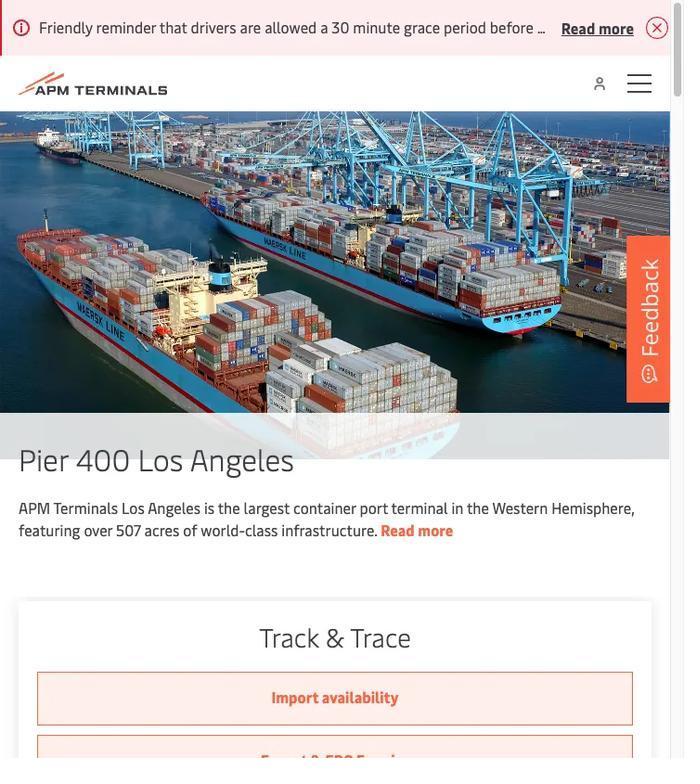 Task type: vqa. For each thing, say whether or not it's contained in the screenshot.
Read in the button
yes



Task type: describe. For each thing, give the bounding box(es) containing it.
more for 'read more' link
[[418, 520, 454, 541]]

in
[[452, 498, 464, 518]]

2 the from the left
[[467, 498, 489, 518]]

of
[[183, 520, 197, 541]]

400
[[76, 439, 130, 479]]

is
[[204, 498, 215, 518]]

terminals
[[53, 498, 118, 518]]

import availability button
[[37, 672, 633, 726]]

feedback
[[634, 259, 665, 357]]

hemisphere,
[[552, 498, 635, 518]]

infrastructure.
[[282, 520, 377, 541]]

los for 400
[[138, 439, 183, 479]]

angeles for terminals
[[148, 498, 201, 518]]

read more button
[[562, 16, 634, 39]]

acres
[[145, 520, 180, 541]]

read more for 'read more' link
[[381, 520, 454, 541]]

read more link
[[381, 520, 454, 541]]

feedback button
[[627, 235, 673, 403]]

over
[[84, 520, 113, 541]]

los angeles pier 400 image
[[0, 111, 671, 460]]

terminal
[[392, 498, 448, 518]]

track & trace
[[259, 620, 411, 655]]

apm terminals los angeles is the largest container port terminal in the western hemisphere, featuring over 507 acres of world-class infrastructure.
[[19, 498, 635, 541]]



Task type: locate. For each thing, give the bounding box(es) containing it.
read for 'read more' link
[[381, 520, 415, 541]]

pier
[[19, 439, 68, 479]]

1 horizontal spatial the
[[467, 498, 489, 518]]

more for read more button
[[599, 17, 634, 38]]

1 vertical spatial angeles
[[148, 498, 201, 518]]

track
[[259, 620, 319, 655]]

1 vertical spatial read
[[381, 520, 415, 541]]

los for terminals
[[122, 498, 145, 518]]

read
[[562, 17, 596, 38], [381, 520, 415, 541]]

0 horizontal spatial more
[[418, 520, 454, 541]]

0 vertical spatial read
[[562, 17, 596, 38]]

los
[[138, 439, 183, 479], [122, 498, 145, 518]]

0 horizontal spatial read
[[381, 520, 415, 541]]

more down terminal
[[418, 520, 454, 541]]

trace
[[350, 620, 411, 655]]

0 vertical spatial more
[[599, 17, 634, 38]]

1 horizontal spatial read
[[562, 17, 596, 38]]

angeles up acres
[[148, 498, 201, 518]]

0 horizontal spatial read more
[[381, 520, 454, 541]]

1 vertical spatial more
[[418, 520, 454, 541]]

pier 400 los angeles
[[19, 439, 294, 479]]

the right is
[[218, 498, 240, 518]]

import availability
[[272, 687, 399, 708]]

0 vertical spatial los
[[138, 439, 183, 479]]

read inside button
[[562, 17, 596, 38]]

0 horizontal spatial the
[[218, 498, 240, 518]]

read more for read more button
[[562, 17, 634, 38]]

container
[[294, 498, 356, 518]]

1 the from the left
[[218, 498, 240, 518]]

1 horizontal spatial more
[[599, 17, 634, 38]]

close alert image
[[646, 17, 668, 39]]

angeles up largest
[[190, 439, 294, 479]]

read more
[[562, 17, 634, 38], [381, 520, 454, 541]]

port
[[360, 498, 388, 518]]

read down terminal
[[381, 520, 415, 541]]

los right 400
[[138, 439, 183, 479]]

more inside read more button
[[599, 17, 634, 38]]

1 horizontal spatial read more
[[562, 17, 634, 38]]

los inside apm terminals los angeles is the largest container port terminal in the western hemisphere, featuring over 507 acres of world-class infrastructure.
[[122, 498, 145, 518]]

the
[[218, 498, 240, 518], [467, 498, 489, 518]]

apm
[[19, 498, 50, 518]]

&
[[326, 620, 345, 655]]

1 vertical spatial los
[[122, 498, 145, 518]]

availability
[[322, 687, 399, 708]]

more left close alert 'icon'
[[599, 17, 634, 38]]

0 vertical spatial read more
[[562, 17, 634, 38]]

0 vertical spatial angeles
[[190, 439, 294, 479]]

read for read more button
[[562, 17, 596, 38]]

angeles for 400
[[190, 439, 294, 479]]

import
[[272, 687, 319, 708]]

507
[[116, 520, 141, 541]]

read more left close alert 'icon'
[[562, 17, 634, 38]]

angeles
[[190, 439, 294, 479], [148, 498, 201, 518]]

world-
[[201, 520, 245, 541]]

western
[[493, 498, 548, 518]]

read more down terminal
[[381, 520, 454, 541]]

angeles inside apm terminals los angeles is the largest container port terminal in the western hemisphere, featuring over 507 acres of world-class infrastructure.
[[148, 498, 201, 518]]

1 vertical spatial read more
[[381, 520, 454, 541]]

featuring
[[19, 520, 80, 541]]

more
[[599, 17, 634, 38], [418, 520, 454, 541]]

read left close alert 'icon'
[[562, 17, 596, 38]]

the right in
[[467, 498, 489, 518]]

los up 507
[[122, 498, 145, 518]]

largest
[[244, 498, 290, 518]]

class
[[245, 520, 278, 541]]



